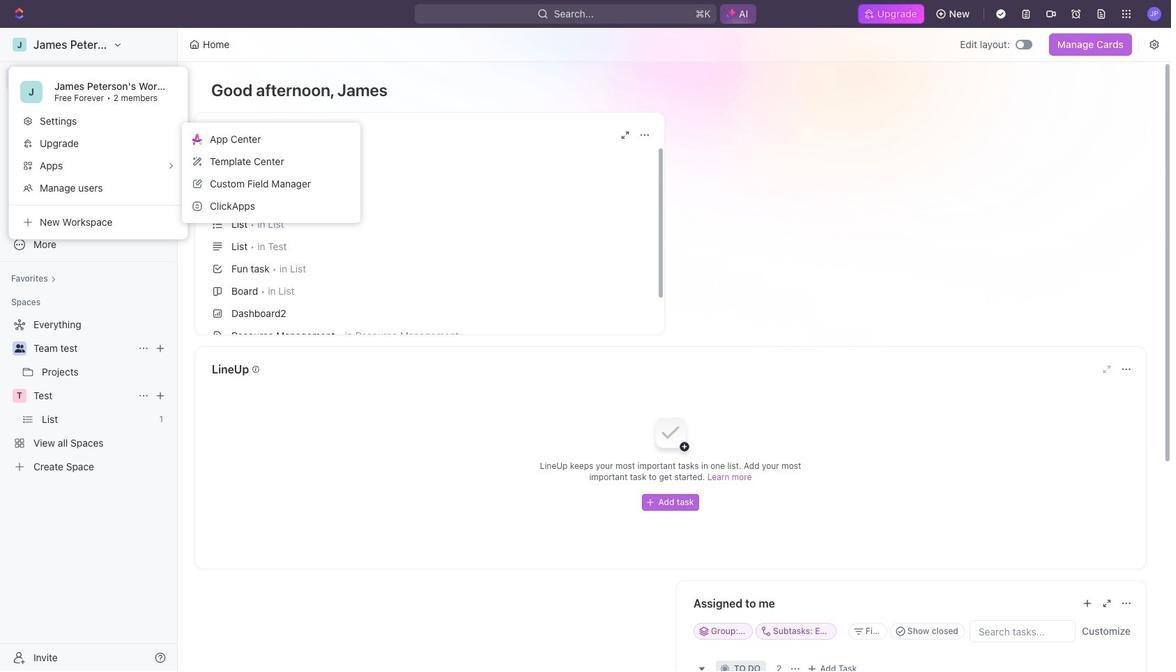 Task type: vqa. For each thing, say whether or not it's contained in the screenshot.
topmost James Peterson's Workspace, , element
yes



Task type: describe. For each thing, give the bounding box(es) containing it.
0 vertical spatial james peterson's workspace, , element
[[13, 38, 27, 52]]

Search tasks... text field
[[971, 621, 1075, 642]]

sidebar navigation
[[0, 28, 178, 672]]

user group image
[[212, 153, 223, 162]]

test, , element
[[13, 389, 27, 403]]

1 vertical spatial james peterson's workspace, , element
[[20, 81, 43, 103]]



Task type: locate. For each thing, give the bounding box(es) containing it.
user group image
[[14, 345, 25, 353]]

tree
[[6, 314, 172, 478]]

tree inside sidebar navigation
[[6, 314, 172, 478]]

james peterson's workspace, , element
[[13, 38, 27, 52], [20, 81, 43, 103]]



